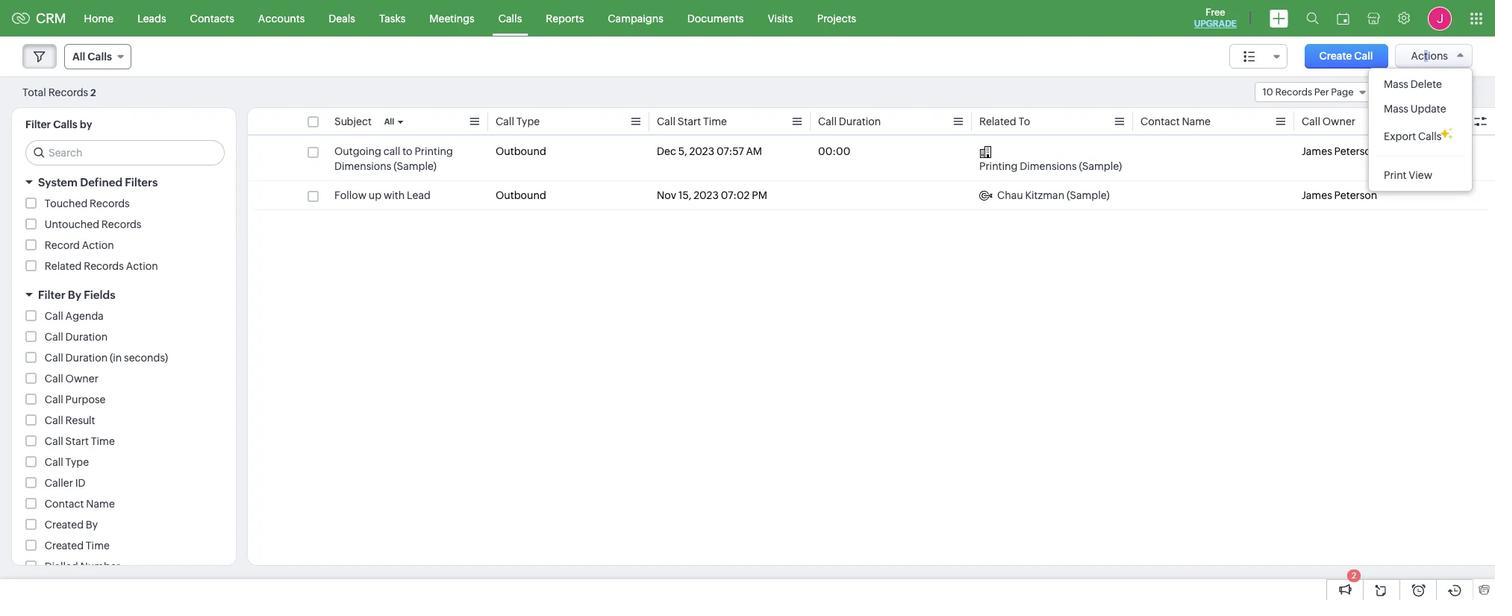 Task type: locate. For each thing, give the bounding box(es) containing it.
start
[[678, 116, 701, 128], [65, 436, 89, 448]]

free upgrade
[[1194, 7, 1237, 29]]

home
[[84, 12, 114, 24]]

result
[[65, 415, 95, 427]]

filter by fields
[[38, 289, 115, 302]]

calendar image
[[1337, 12, 1350, 24]]

up
[[369, 190, 382, 202]]

created up the 'dialled'
[[45, 540, 84, 552]]

(sample) down to
[[394, 160, 437, 172]]

records up fields at the left of page
[[84, 261, 124, 272]]

related
[[979, 116, 1016, 128], [45, 261, 82, 272]]

1 vertical spatial action
[[126, 261, 158, 272]]

calls link
[[486, 0, 534, 36]]

duration up 00:00
[[839, 116, 881, 128]]

action up the "related records action"
[[82, 240, 114, 252]]

1 horizontal spatial call owner
[[1302, 116, 1356, 128]]

0 vertical spatial printing
[[415, 146, 453, 158]]

time down result
[[91, 436, 115, 448]]

dimensions up kitzman
[[1020, 160, 1077, 172]]

related down record
[[45, 261, 82, 272]]

mass delete
[[1384, 78, 1442, 90]]

start down result
[[65, 436, 89, 448]]

duration left (in
[[65, 352, 108, 364]]

filter up call agenda
[[38, 289, 65, 302]]

contact name
[[1141, 116, 1211, 128], [45, 499, 115, 511]]

dimensions inside outgoing call to printing dimensions (sample)
[[334, 160, 391, 172]]

1 vertical spatial printing
[[979, 160, 1018, 172]]

printing right to
[[415, 146, 453, 158]]

id
[[75, 478, 86, 490]]

0 horizontal spatial 2
[[90, 87, 96, 98]]

1 vertical spatial call owner
[[45, 373, 98, 385]]

dimensions
[[334, 160, 391, 172], [1020, 160, 1077, 172]]

contacts link
[[178, 0, 246, 36]]

records
[[48, 86, 88, 98], [1275, 87, 1312, 98], [90, 198, 130, 210], [101, 219, 141, 231], [84, 261, 124, 272]]

records right 10
[[1275, 87, 1312, 98]]

1 horizontal spatial name
[[1182, 116, 1211, 128]]

start up 5, on the left top of page
[[678, 116, 701, 128]]

records down the defined
[[90, 198, 130, 210]]

seconds)
[[124, 352, 168, 364]]

1 vertical spatial owner
[[65, 373, 98, 385]]

1 horizontal spatial related
[[979, 116, 1016, 128]]

00:00
[[818, 146, 850, 158]]

system defined filters
[[38, 176, 158, 189]]

1 james peterson from the top
[[1302, 146, 1377, 158]]

printing
[[415, 146, 453, 158], [979, 160, 1018, 172]]

1 vertical spatial call duration
[[45, 331, 108, 343]]

1 horizontal spatial all
[[384, 117, 394, 126]]

time up dec 5, 2023 07:57 am
[[703, 116, 727, 128]]

2
[[1408, 86, 1414, 98], [90, 87, 96, 98], [1352, 572, 1356, 581]]

all up call
[[384, 117, 394, 126]]

2 mass from the top
[[1384, 103, 1409, 115]]

1 outbound from the top
[[496, 146, 546, 158]]

2 for 1 - 2
[[1408, 86, 1414, 98]]

call start time up 5, on the left top of page
[[657, 116, 727, 128]]

untouched records
[[45, 219, 141, 231]]

2 inside "total records 2"
[[90, 87, 96, 98]]

2 dimensions from the left
[[1020, 160, 1077, 172]]

2 outbound from the top
[[496, 190, 546, 202]]

action
[[82, 240, 114, 252], [126, 261, 158, 272]]

1 peterson from the top
[[1334, 146, 1377, 158]]

0 horizontal spatial owner
[[65, 373, 98, 385]]

purpose
[[65, 394, 106, 406]]

2023 right 5, on the left top of page
[[689, 146, 714, 158]]

follow up with lead
[[334, 190, 431, 202]]

row group containing outgoing call to printing dimensions (sample)
[[248, 137, 1495, 211]]

0 vertical spatial name
[[1182, 116, 1211, 128]]

None field
[[1229, 44, 1287, 69]]

0 horizontal spatial action
[[82, 240, 114, 252]]

1 horizontal spatial start
[[678, 116, 701, 128]]

call start time down result
[[45, 436, 115, 448]]

Search text field
[[26, 141, 224, 165]]

5,
[[678, 146, 687, 158]]

campaigns
[[608, 12, 663, 24]]

records for 10
[[1275, 87, 1312, 98]]

2 james from the top
[[1302, 190, 1332, 202]]

1 vertical spatial contact
[[45, 499, 84, 511]]

nov 15, 2023 07:02 pm
[[657, 190, 767, 202]]

mass for mass update
[[1384, 103, 1409, 115]]

0 vertical spatial type
[[516, 116, 540, 128]]

created up 'created time'
[[45, 520, 84, 531]]

chau kitzman (sample) link
[[979, 188, 1110, 203]]

(sample) inside printing dimensions (sample) link
[[1079, 160, 1122, 172]]

records inside 10 records per page 'field'
[[1275, 87, 1312, 98]]

0 vertical spatial created
[[45, 520, 84, 531]]

2 vertical spatial time
[[86, 540, 110, 552]]

call duration up 00:00
[[818, 116, 881, 128]]

0 horizontal spatial all
[[72, 51, 85, 63]]

free
[[1206, 7, 1225, 18]]

2023 for 07:57
[[689, 146, 714, 158]]

filter inside dropdown button
[[38, 289, 65, 302]]

0 horizontal spatial by
[[68, 289, 81, 302]]

07:57
[[717, 146, 744, 158]]

owner down 'page'
[[1323, 116, 1356, 128]]

with
[[384, 190, 405, 202]]

0 horizontal spatial name
[[86, 499, 115, 511]]

0 vertical spatial by
[[68, 289, 81, 302]]

1 vertical spatial peterson
[[1334, 190, 1377, 202]]

dec
[[657, 146, 676, 158]]

0 vertical spatial all
[[72, 51, 85, 63]]

1 vertical spatial type
[[65, 457, 89, 469]]

1 vertical spatial created
[[45, 540, 84, 552]]

1 horizontal spatial dimensions
[[1020, 160, 1077, 172]]

calls for all calls
[[88, 51, 112, 63]]

1 vertical spatial 2023
[[694, 190, 719, 202]]

1 vertical spatial filter
[[38, 289, 65, 302]]

1 vertical spatial james
[[1302, 190, 1332, 202]]

documents
[[687, 12, 744, 24]]

records down touched records
[[101, 219, 141, 231]]

time
[[703, 116, 727, 128], [91, 436, 115, 448], [86, 540, 110, 552]]

1 created from the top
[[45, 520, 84, 531]]

export
[[1384, 131, 1416, 143]]

chau
[[997, 190, 1023, 202]]

related left to
[[979, 116, 1016, 128]]

1 vertical spatial contact name
[[45, 499, 115, 511]]

0 vertical spatial owner
[[1323, 116, 1356, 128]]

calls for filter calls by
[[53, 119, 77, 131]]

row group
[[248, 137, 1495, 211]]

1 vertical spatial call type
[[45, 457, 89, 469]]

2 james peterson from the top
[[1302, 190, 1377, 202]]

0 vertical spatial peterson
[[1334, 146, 1377, 158]]

0 horizontal spatial dimensions
[[334, 160, 391, 172]]

2023 right 15,
[[694, 190, 719, 202]]

0 vertical spatial time
[[703, 116, 727, 128]]

total
[[22, 86, 46, 98]]

calls left the by
[[53, 119, 77, 131]]

0 vertical spatial outbound
[[496, 146, 546, 158]]

all inside all calls field
[[72, 51, 85, 63]]

0 vertical spatial related
[[979, 116, 1016, 128]]

1 vertical spatial james peterson
[[1302, 190, 1377, 202]]

calls down "home" link
[[88, 51, 112, 63]]

records for total
[[48, 86, 88, 98]]

all up "total records 2"
[[72, 51, 85, 63]]

2 created from the top
[[45, 540, 84, 552]]

call
[[1354, 50, 1373, 62], [496, 116, 514, 128], [657, 116, 675, 128], [818, 116, 837, 128], [1302, 116, 1320, 128], [45, 311, 63, 322], [45, 331, 63, 343], [45, 352, 63, 364], [45, 373, 63, 385], [45, 394, 63, 406], [45, 415, 63, 427], [45, 436, 63, 448], [45, 457, 63, 469]]

1 mass from the top
[[1384, 78, 1409, 90]]

0 vertical spatial 2023
[[689, 146, 714, 158]]

1 vertical spatial time
[[91, 436, 115, 448]]

james peterson for chau kitzman (sample)
[[1302, 190, 1377, 202]]

outbound
[[496, 146, 546, 158], [496, 190, 546, 202]]

1 horizontal spatial call type
[[496, 116, 540, 128]]

duration down agenda
[[65, 331, 108, 343]]

2023
[[689, 146, 714, 158], [694, 190, 719, 202]]

-
[[1402, 86, 1405, 98]]

1 vertical spatial start
[[65, 436, 89, 448]]

follow up with lead link
[[334, 188, 431, 203]]

filter down total
[[25, 119, 51, 131]]

(sample) for nov 15, 2023 07:02 pm
[[1067, 190, 1110, 202]]

1 vertical spatial mass
[[1384, 103, 1409, 115]]

mass update link
[[1369, 97, 1472, 122]]

1 vertical spatial by
[[86, 520, 98, 531]]

1 vertical spatial all
[[384, 117, 394, 126]]

peterson
[[1334, 146, 1377, 158], [1334, 190, 1377, 202]]

0 horizontal spatial type
[[65, 457, 89, 469]]

call
[[383, 146, 400, 158]]

related records action
[[45, 261, 158, 272]]

0 vertical spatial action
[[82, 240, 114, 252]]

1 horizontal spatial action
[[126, 261, 158, 272]]

by up call agenda
[[68, 289, 81, 302]]

0 horizontal spatial printing
[[415, 146, 453, 158]]

1 horizontal spatial printing
[[979, 160, 1018, 172]]

07:02
[[721, 190, 750, 202]]

0 vertical spatial call start time
[[657, 116, 727, 128]]

call duration down call agenda
[[45, 331, 108, 343]]

0 vertical spatial james peterson
[[1302, 146, 1377, 158]]

0 vertical spatial contact name
[[1141, 116, 1211, 128]]

0 horizontal spatial related
[[45, 261, 82, 272]]

accounts
[[258, 12, 305, 24]]

2 peterson from the top
[[1334, 190, 1377, 202]]

0 vertical spatial james
[[1302, 146, 1332, 158]]

defined
[[80, 176, 122, 189]]

call type
[[496, 116, 540, 128], [45, 457, 89, 469]]

0 vertical spatial contact
[[1141, 116, 1180, 128]]

nov
[[657, 190, 676, 202]]

leads link
[[126, 0, 178, 36]]

10
[[1263, 87, 1273, 98]]

calls inside field
[[88, 51, 112, 63]]

15,
[[678, 190, 691, 202]]

1 vertical spatial outbound
[[496, 190, 546, 202]]

records up the filter calls by
[[48, 86, 88, 98]]

dialled number
[[45, 561, 120, 573]]

upgrade
[[1194, 19, 1237, 29]]

1 dimensions from the left
[[334, 160, 391, 172]]

time up number on the left of page
[[86, 540, 110, 552]]

james
[[1302, 146, 1332, 158], [1302, 190, 1332, 202]]

1 horizontal spatial by
[[86, 520, 98, 531]]

call owner down per
[[1302, 116, 1356, 128]]

(sample) inside chau kitzman (sample) link
[[1067, 190, 1110, 202]]

visits
[[768, 12, 793, 24]]

all
[[72, 51, 85, 63], [384, 117, 394, 126]]

dimensions down outgoing
[[334, 160, 391, 172]]

printing inside outgoing call to printing dimensions (sample)
[[415, 146, 453, 158]]

calls down 'update'
[[1418, 131, 1442, 143]]

mass
[[1384, 78, 1409, 90], [1384, 103, 1409, 115]]

by for created
[[86, 520, 98, 531]]

0 horizontal spatial contact
[[45, 499, 84, 511]]

0 vertical spatial call duration
[[818, 116, 881, 128]]

by up 'created time'
[[86, 520, 98, 531]]

profile element
[[1419, 0, 1461, 36]]

tasks
[[379, 12, 406, 24]]

owner up purpose
[[65, 373, 98, 385]]

0 horizontal spatial call type
[[45, 457, 89, 469]]

1 vertical spatial call start time
[[45, 436, 115, 448]]

1 vertical spatial related
[[45, 261, 82, 272]]

0 vertical spatial start
[[678, 116, 701, 128]]

created time
[[45, 540, 110, 552]]

0 horizontal spatial call duration
[[45, 331, 108, 343]]

action up "filter by fields" dropdown button
[[126, 261, 158, 272]]

navigation
[[1421, 81, 1473, 103]]

(sample) right kitzman
[[1067, 190, 1110, 202]]

0 vertical spatial filter
[[25, 119, 51, 131]]

(sample)
[[394, 160, 437, 172], [1079, 160, 1122, 172], [1067, 190, 1110, 202]]

1 vertical spatial duration
[[65, 331, 108, 343]]

1 horizontal spatial contact name
[[1141, 116, 1211, 128]]

1 james from the top
[[1302, 146, 1332, 158]]

printing up chau
[[979, 160, 1018, 172]]

to
[[1018, 116, 1030, 128]]

by inside dropdown button
[[68, 289, 81, 302]]

call owner up call purpose
[[45, 373, 98, 385]]

(sample) up chau kitzman (sample)
[[1079, 160, 1122, 172]]

1 horizontal spatial type
[[516, 116, 540, 128]]

0 vertical spatial mass
[[1384, 78, 1409, 90]]

record
[[45, 240, 80, 252]]

outbound for follow up with lead
[[496, 190, 546, 202]]

2 horizontal spatial 2
[[1408, 86, 1414, 98]]

mass delete link
[[1369, 72, 1472, 97]]

create
[[1319, 50, 1352, 62]]



Task type: vqa. For each thing, say whether or not it's contained in the screenshot.
calls within the "link"
yes



Task type: describe. For each thing, give the bounding box(es) containing it.
delete
[[1411, 78, 1442, 90]]

filter for filter calls by
[[25, 119, 51, 131]]

1 horizontal spatial call duration
[[818, 116, 881, 128]]

follow
[[334, 190, 367, 202]]

touched
[[45, 198, 88, 210]]

contacts
[[190, 12, 234, 24]]

call inside create call button
[[1354, 50, 1373, 62]]

dialled
[[45, 561, 78, 573]]

reports
[[546, 12, 584, 24]]

0 vertical spatial call type
[[496, 116, 540, 128]]

untouched
[[45, 219, 99, 231]]

printing dimensions (sample) link
[[979, 144, 1126, 174]]

size image
[[1243, 50, 1255, 63]]

(sample) for dec 5, 2023 07:57 am
[[1079, 160, 1122, 172]]

2 vertical spatial duration
[[65, 352, 108, 364]]

agenda
[[65, 311, 104, 322]]

peterson for chau kitzman (sample)
[[1334, 190, 1377, 202]]

james for chau kitzman (sample)
[[1302, 190, 1332, 202]]

export calls
[[1384, 131, 1442, 143]]

1 - 2
[[1395, 86, 1414, 98]]

create call
[[1319, 50, 1373, 62]]

0 horizontal spatial contact name
[[45, 499, 115, 511]]

total records 2
[[22, 86, 96, 98]]

accounts link
[[246, 0, 317, 36]]

0 vertical spatial duration
[[839, 116, 881, 128]]

lead
[[407, 190, 431, 202]]

campaigns link
[[596, 0, 675, 36]]

pm
[[752, 190, 767, 202]]

records for related
[[84, 261, 124, 272]]

call agenda
[[45, 311, 104, 322]]

projects
[[817, 12, 856, 24]]

number
[[80, 561, 120, 573]]

james peterson for printing dimensions (sample)
[[1302, 146, 1377, 158]]

related to
[[979, 116, 1030, 128]]

1 vertical spatial name
[[86, 499, 115, 511]]

kitzman
[[1025, 190, 1065, 202]]

all for all calls
[[72, 51, 85, 63]]

meetings
[[429, 12, 475, 24]]

1 horizontal spatial contact
[[1141, 116, 1180, 128]]

related for related records action
[[45, 261, 82, 272]]

fields
[[84, 289, 115, 302]]

am
[[746, 146, 762, 158]]

record action
[[45, 240, 114, 252]]

records for untouched
[[101, 219, 141, 231]]

search image
[[1306, 12, 1319, 25]]

update
[[1411, 103, 1446, 115]]

created for created by
[[45, 520, 84, 531]]

peterson for printing dimensions (sample)
[[1334, 146, 1377, 158]]

profile image
[[1428, 6, 1452, 30]]

deals
[[329, 12, 355, 24]]

outgoing
[[334, 146, 381, 158]]

touched records
[[45, 198, 130, 210]]

calls for export calls
[[1418, 131, 1442, 143]]

mass for mass delete
[[1384, 78, 1409, 90]]

2023 for 07:02
[[694, 190, 719, 202]]

by
[[80, 119, 92, 131]]

subject
[[334, 116, 372, 128]]

actions
[[1411, 50, 1448, 62]]

all calls
[[72, 51, 112, 63]]

1 horizontal spatial 2
[[1352, 572, 1356, 581]]

deals link
[[317, 0, 367, 36]]

records for touched
[[90, 198, 130, 210]]

page
[[1331, 87, 1354, 98]]

chau kitzman (sample)
[[997, 190, 1110, 202]]

0 vertical spatial call owner
[[1302, 116, 1356, 128]]

0 horizontal spatial start
[[65, 436, 89, 448]]

create menu element
[[1261, 0, 1297, 36]]

(in
[[110, 352, 122, 364]]

calls left reports at the top of the page
[[498, 12, 522, 24]]

filter by fields button
[[12, 282, 236, 308]]

view
[[1409, 169, 1433, 181]]

All Calls field
[[64, 44, 131, 69]]

0 horizontal spatial call owner
[[45, 373, 98, 385]]

1 horizontal spatial owner
[[1323, 116, 1356, 128]]

create call button
[[1304, 44, 1388, 69]]

projects link
[[805, 0, 868, 36]]

dimensions inside printing dimensions (sample) link
[[1020, 160, 1077, 172]]

created by
[[45, 520, 98, 531]]

related for related to
[[979, 116, 1016, 128]]

all for all
[[384, 117, 394, 126]]

created for created time
[[45, 540, 84, 552]]

outgoing call to printing dimensions (sample) link
[[334, 144, 481, 174]]

crm
[[36, 10, 66, 26]]

10 records per page
[[1263, 87, 1354, 98]]

create menu image
[[1270, 9, 1288, 27]]

outgoing call to printing dimensions (sample)
[[334, 146, 453, 172]]

1
[[1395, 86, 1399, 98]]

by for filter
[[68, 289, 81, 302]]

0 horizontal spatial call start time
[[45, 436, 115, 448]]

printing dimensions (sample)
[[979, 160, 1122, 172]]

documents link
[[675, 0, 756, 36]]

call duration (in seconds)
[[45, 352, 168, 364]]

james for printing dimensions (sample)
[[1302, 146, 1332, 158]]

print
[[1384, 169, 1407, 181]]

system defined filters button
[[12, 169, 236, 196]]

per
[[1314, 87, 1329, 98]]

call purpose
[[45, 394, 106, 406]]

(sample) inside outgoing call to printing dimensions (sample)
[[394, 160, 437, 172]]

filter calls by
[[25, 119, 92, 131]]

mass update
[[1384, 103, 1446, 115]]

filters
[[125, 176, 158, 189]]

print view
[[1384, 169, 1433, 181]]

visits link
[[756, 0, 805, 36]]

2 for total records 2
[[90, 87, 96, 98]]

meetings link
[[418, 0, 486, 36]]

caller id
[[45, 478, 86, 490]]

crm link
[[12, 10, 66, 26]]

call result
[[45, 415, 95, 427]]

10 Records Per Page field
[[1254, 82, 1373, 102]]

1 horizontal spatial call start time
[[657, 116, 727, 128]]

search element
[[1297, 0, 1328, 37]]

dec 5, 2023 07:57 am
[[657, 146, 762, 158]]

system
[[38, 176, 78, 189]]

tasks link
[[367, 0, 418, 36]]

filter for filter by fields
[[38, 289, 65, 302]]

outbound for outgoing call to printing dimensions (sample)
[[496, 146, 546, 158]]



